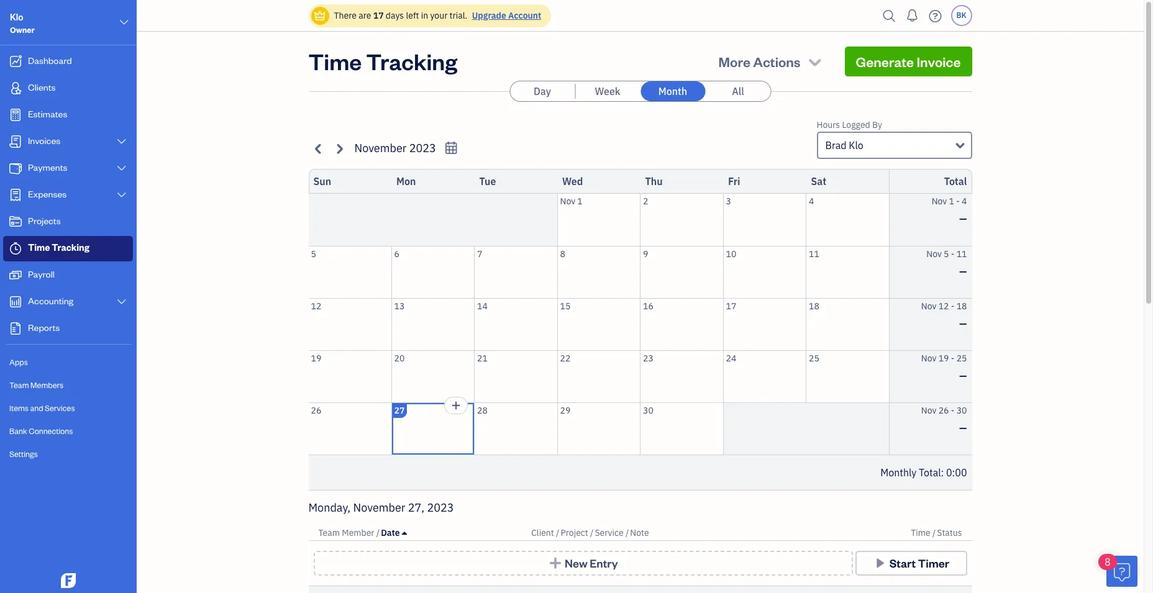 Task type: locate. For each thing, give the bounding box(es) containing it.
november up 'date'
[[353, 501, 406, 515]]

25 button
[[807, 351, 889, 402]]

bank connections link
[[3, 421, 133, 443]]

— inside nov 5 - 11 —
[[960, 265, 968, 278]]

tracking down left
[[366, 47, 458, 76]]

30
[[643, 405, 654, 416], [957, 405, 968, 416]]

/ right client
[[556, 528, 560, 539]]

19
[[311, 353, 322, 364], [939, 353, 950, 364]]

in
[[421, 10, 428, 21]]

— for nov 12 - 18 —
[[960, 317, 968, 330]]

service link
[[595, 528, 626, 539]]

1 horizontal spatial team
[[319, 528, 340, 539]]

0 horizontal spatial 12
[[311, 301, 322, 312]]

6 button
[[392, 246, 474, 298]]

1 horizontal spatial 5
[[944, 248, 950, 260]]

1 horizontal spatial total
[[945, 175, 968, 188]]

team members
[[9, 380, 63, 390]]

1 vertical spatial time
[[28, 242, 50, 254]]

1 vertical spatial tracking
[[52, 242, 89, 254]]

project image
[[8, 216, 23, 228]]

0 horizontal spatial time
[[28, 242, 50, 254]]

2023 left "choose a date" image
[[409, 141, 436, 155]]

/ left note link
[[626, 528, 629, 539]]

klo up owner
[[10, 11, 23, 23]]

25 inside "button"
[[809, 353, 820, 364]]

members
[[31, 380, 63, 390]]

1 horizontal spatial time
[[309, 47, 362, 76]]

— up nov 5 - 11 —
[[960, 213, 968, 225]]

1 inside button
[[578, 196, 583, 207]]

25 down nov 12 - 18 —
[[957, 353, 968, 364]]

1 horizontal spatial 4
[[962, 196, 968, 207]]

— inside 'nov 1 - 4 —'
[[960, 213, 968, 225]]

1 — from the top
[[960, 213, 968, 225]]

0 vertical spatial time
[[309, 47, 362, 76]]

nov 1
[[560, 196, 583, 207]]

2
[[643, 196, 649, 207]]

21
[[477, 353, 488, 364]]

all
[[732, 85, 745, 98]]

chevron large down image for expenses
[[116, 190, 127, 200]]

1 30 from the left
[[643, 405, 654, 416]]

0 horizontal spatial team
[[9, 380, 29, 390]]

0 horizontal spatial klo
[[10, 11, 23, 23]]

total left 0:00
[[919, 467, 941, 479]]

30 inside button
[[643, 405, 654, 416]]

1 horizontal spatial 18
[[957, 301, 968, 312]]

18 inside nov 12 - 18 —
[[957, 301, 968, 312]]

0 horizontal spatial 5
[[311, 248, 316, 260]]

1 25 from the left
[[809, 353, 820, 364]]

1 up nov 5 - 11 —
[[950, 196, 955, 207]]

0 horizontal spatial 4
[[809, 196, 815, 207]]

2 — from the top
[[960, 265, 968, 278]]

brad
[[826, 139, 847, 152]]

invoices
[[28, 135, 60, 147]]

1 vertical spatial time tracking
[[28, 242, 89, 254]]

1 horizontal spatial 25
[[957, 353, 968, 364]]

- inside nov 12 - 18 —
[[952, 301, 955, 312]]

1 vertical spatial chevron large down image
[[116, 137, 127, 147]]

0 vertical spatial chevron large down image
[[118, 15, 130, 30]]

1 horizontal spatial klo
[[849, 139, 864, 152]]

0 horizontal spatial 11
[[809, 248, 820, 260]]

0 vertical spatial 17
[[373, 10, 384, 21]]

2023 right '27,'
[[427, 501, 454, 515]]

19 inside nov 19 - 25 —
[[939, 353, 950, 364]]

2 vertical spatial chevron large down image
[[116, 297, 127, 307]]

1 4 from the left
[[809, 196, 815, 207]]

0 horizontal spatial tracking
[[52, 242, 89, 254]]

all link
[[706, 81, 771, 101]]

1 horizontal spatial 12
[[939, 301, 950, 312]]

30 down "23" button
[[643, 405, 654, 416]]

time / status
[[911, 528, 963, 539]]

day link
[[510, 81, 575, 101]]

1 horizontal spatial 1
[[950, 196, 955, 207]]

8 button
[[1099, 554, 1138, 587]]

— for nov 26 - 30 —
[[960, 422, 968, 434]]

1 vertical spatial 2023
[[427, 501, 454, 515]]

8
[[560, 248, 566, 260], [1105, 556, 1111, 569]]

30 down nov 19 - 25 —
[[957, 405, 968, 416]]

week link
[[576, 81, 640, 101]]

1 horizontal spatial 8
[[1105, 556, 1111, 569]]

2 1 from the left
[[950, 196, 955, 207]]

1 down wed
[[578, 196, 583, 207]]

new entry
[[565, 556, 618, 571]]

next month image
[[332, 141, 347, 156]]

0 vertical spatial time tracking
[[309, 47, 458, 76]]

tracking down the projects link
[[52, 242, 89, 254]]

time down there at left top
[[309, 47, 362, 76]]

0 vertical spatial klo
[[10, 11, 23, 23]]

/ left the status link
[[933, 528, 936, 539]]

- for nov 26 - 30 —
[[952, 405, 955, 416]]

1 1 from the left
[[578, 196, 583, 207]]

/ left 'date'
[[377, 528, 380, 539]]

nov down nov 12 - 18 —
[[922, 353, 937, 364]]

4 — from the top
[[960, 370, 968, 382]]

time tracking inside main element
[[28, 242, 89, 254]]

1 26 from the left
[[311, 405, 322, 416]]

23 button
[[641, 351, 723, 402]]

1 horizontal spatial 30
[[957, 405, 968, 416]]

- inside nov 19 - 25 —
[[952, 353, 955, 364]]

/ left service
[[591, 528, 594, 539]]

mon
[[397, 175, 416, 188]]

2 horizontal spatial time
[[911, 528, 931, 539]]

nov 1 - 4 —
[[932, 196, 968, 225]]

note
[[631, 528, 649, 539]]

nov inside button
[[560, 196, 576, 207]]

2 30 from the left
[[957, 405, 968, 416]]

chevrondown image
[[807, 53, 824, 70]]

nov
[[560, 196, 576, 207], [932, 196, 947, 207], [927, 248, 942, 260], [922, 301, 937, 312], [922, 353, 937, 364], [922, 405, 937, 416]]

0 horizontal spatial 19
[[311, 353, 322, 364]]

5 inside button
[[311, 248, 316, 260]]

1 horizontal spatial 26
[[939, 405, 950, 416]]

chevron large down image inside payments link
[[116, 163, 127, 173]]

0 vertical spatial chevron large down image
[[116, 163, 127, 173]]

service
[[595, 528, 624, 539]]

chevron large down image
[[116, 163, 127, 173], [116, 190, 127, 200], [116, 297, 127, 307]]

1 inside 'nov 1 - 4 —'
[[950, 196, 955, 207]]

choose a date image
[[444, 141, 459, 155]]

0 horizontal spatial 26
[[311, 405, 322, 416]]

payroll
[[28, 269, 55, 280]]

12
[[311, 301, 322, 312], [939, 301, 950, 312]]

1 5 from the left
[[311, 248, 316, 260]]

26 down 19 button
[[311, 405, 322, 416]]

0 horizontal spatial total
[[919, 467, 941, 479]]

services
[[45, 403, 75, 413]]

1 vertical spatial 8
[[1105, 556, 1111, 569]]

play image
[[873, 558, 888, 570]]

chevron large down image inside invoices link
[[116, 137, 127, 147]]

invoices link
[[3, 129, 133, 155]]

20
[[394, 353, 405, 364]]

12 down 5 button
[[311, 301, 322, 312]]

- inside nov 26 - 30 —
[[952, 405, 955, 416]]

1 19 from the left
[[311, 353, 322, 364]]

— inside nov 12 - 18 —
[[960, 317, 968, 330]]

actions
[[754, 53, 801, 70]]

0 horizontal spatial 8
[[560, 248, 566, 260]]

11
[[809, 248, 820, 260], [957, 248, 968, 260]]

dashboard link
[[3, 49, 133, 75]]

nov inside nov 19 - 25 —
[[922, 353, 937, 364]]

nov up nov 5 - 11 —
[[932, 196, 947, 207]]

team inside main element
[[9, 380, 29, 390]]

1 horizontal spatial 11
[[957, 248, 968, 260]]

0 horizontal spatial 18
[[809, 301, 820, 312]]

0 horizontal spatial 30
[[643, 405, 654, 416]]

chevron large down image down invoices link
[[116, 163, 127, 173]]

team down monday, at left bottom
[[319, 528, 340, 539]]

- inside nov 5 - 11 —
[[952, 248, 955, 260]]

freshbooks image
[[58, 574, 78, 589]]

1 12 from the left
[[311, 301, 322, 312]]

26 down nov 19 - 25 —
[[939, 405, 950, 416]]

23
[[643, 353, 654, 364]]

2 5 from the left
[[944, 248, 950, 260]]

chevron large down image
[[118, 15, 130, 30], [116, 137, 127, 147]]

- inside 'nov 1 - 4 —'
[[957, 196, 960, 207]]

nov inside nov 26 - 30 —
[[922, 405, 937, 416]]

1 chevron large down image from the top
[[116, 163, 127, 173]]

chevron large down image for payments
[[116, 163, 127, 173]]

upgrade account link
[[470, 10, 542, 21]]

settings link
[[3, 444, 133, 466]]

start timer button
[[856, 551, 968, 576]]

items
[[9, 403, 29, 413]]

2 12 from the left
[[939, 301, 950, 312]]

— up nov 26 - 30 — at the bottom
[[960, 370, 968, 382]]

18 down nov 5 - 11 —
[[957, 301, 968, 312]]

7
[[477, 248, 483, 260]]

klo right brad at the top right of page
[[849, 139, 864, 152]]

2 11 from the left
[[957, 248, 968, 260]]

0 vertical spatial 8
[[560, 248, 566, 260]]

klo inside dropdown button
[[849, 139, 864, 152]]

nov down nov 5 - 11 —
[[922, 301, 937, 312]]

0 horizontal spatial 25
[[809, 353, 820, 364]]

19 button
[[309, 351, 391, 402]]

expenses
[[28, 188, 67, 200]]

1 11 from the left
[[809, 248, 820, 260]]

9
[[643, 248, 649, 260]]

estimates
[[28, 108, 67, 120]]

1 horizontal spatial 17
[[726, 301, 737, 312]]

team members link
[[3, 375, 133, 397]]

1 / from the left
[[377, 528, 380, 539]]

— up 0:00
[[960, 422, 968, 434]]

0 horizontal spatial 17
[[373, 10, 384, 21]]

are
[[359, 10, 371, 21]]

upgrade
[[472, 10, 506, 21]]

nov inside 'nov 1 - 4 —'
[[932, 196, 947, 207]]

november right next month icon
[[355, 141, 407, 155]]

— up nov 12 - 18 —
[[960, 265, 968, 278]]

team for team member /
[[319, 528, 340, 539]]

19 down 12 button
[[311, 353, 322, 364]]

8 inside button
[[560, 248, 566, 260]]

0 vertical spatial total
[[945, 175, 968, 188]]

items and services link
[[3, 398, 133, 420]]

chevron large down image inside expenses link
[[116, 190, 127, 200]]

2023
[[409, 141, 436, 155], [427, 501, 454, 515]]

11 down 4 button
[[809, 248, 820, 260]]

nov inside nov 12 - 18 —
[[922, 301, 937, 312]]

dashboard
[[28, 55, 72, 67]]

17 right are
[[373, 10, 384, 21]]

2 19 from the left
[[939, 353, 950, 364]]

klo inside klo owner
[[10, 11, 23, 23]]

payments link
[[3, 156, 133, 182]]

17 down 10 button
[[726, 301, 737, 312]]

2 25 from the left
[[957, 353, 968, 364]]

18 inside button
[[809, 301, 820, 312]]

invoice image
[[8, 136, 23, 148]]

total up 'nov 1 - 4 —'
[[945, 175, 968, 188]]

payments
[[28, 162, 67, 173]]

0 vertical spatial 2023
[[409, 141, 436, 155]]

brad klo button
[[817, 132, 973, 159]]

report image
[[8, 323, 23, 335]]

— inside nov 19 - 25 —
[[960, 370, 968, 382]]

estimate image
[[8, 109, 23, 121]]

nov down wed
[[560, 196, 576, 207]]

time left status
[[911, 528, 931, 539]]

12 inside nov 12 - 18 —
[[939, 301, 950, 312]]

16 button
[[641, 299, 723, 350]]

12 button
[[309, 299, 391, 350]]

0 horizontal spatial time tracking
[[28, 242, 89, 254]]

1 vertical spatial 17
[[726, 301, 737, 312]]

5 — from the top
[[960, 422, 968, 434]]

25 down the 18 button
[[809, 353, 820, 364]]

1 vertical spatial chevron large down image
[[116, 190, 127, 200]]

— up nov 19 - 25 —
[[960, 317, 968, 330]]

2 26 from the left
[[939, 405, 950, 416]]

19 down nov 12 - 18 —
[[939, 353, 950, 364]]

1 horizontal spatial 19
[[939, 353, 950, 364]]

18 down 11 "button"
[[809, 301, 820, 312]]

and
[[30, 403, 43, 413]]

nov down 'nov 1 - 4 —'
[[927, 248, 942, 260]]

— inside nov 26 - 30 —
[[960, 422, 968, 434]]

time right timer 'icon'
[[28, 242, 50, 254]]

time tracking down the projects link
[[28, 242, 89, 254]]

5 / from the left
[[933, 528, 936, 539]]

11 down 'nov 1 - 4 —'
[[957, 248, 968, 260]]

- for nov 5 - 11 —
[[952, 248, 955, 260]]

2 / from the left
[[556, 528, 560, 539]]

3 chevron large down image from the top
[[116, 297, 127, 307]]

accounting link
[[3, 290, 133, 315]]

bk button
[[951, 5, 973, 26]]

5 button
[[309, 246, 391, 298]]

chevron large down image down payments link
[[116, 190, 127, 200]]

1 horizontal spatial tracking
[[366, 47, 458, 76]]

accounting
[[28, 295, 74, 307]]

2 18 from the left
[[957, 301, 968, 312]]

12 down nov 5 - 11 —
[[939, 301, 950, 312]]

5 inside nov 5 - 11 —
[[944, 248, 950, 260]]

search image
[[880, 7, 900, 25]]

nov for nov 1 - 4 —
[[932, 196, 947, 207]]

3 — from the top
[[960, 317, 968, 330]]

team up items
[[9, 380, 29, 390]]

3
[[726, 196, 732, 207]]

chevron large down image down payroll link
[[116, 297, 127, 307]]

0 horizontal spatial 1
[[578, 196, 583, 207]]

tracking inside main element
[[52, 242, 89, 254]]

generate invoice button
[[845, 47, 973, 76]]

21 button
[[475, 351, 557, 402]]

time tracking down days
[[309, 47, 458, 76]]

1 18 from the left
[[809, 301, 820, 312]]

0 vertical spatial team
[[9, 380, 29, 390]]

14
[[477, 301, 488, 312]]

2 4 from the left
[[962, 196, 968, 207]]

member
[[342, 528, 375, 539]]

4
[[809, 196, 815, 207], [962, 196, 968, 207]]

10
[[726, 248, 737, 260]]

nov down nov 19 - 25 —
[[922, 405, 937, 416]]

30 inside nov 26 - 30 —
[[957, 405, 968, 416]]

nov inside nov 5 - 11 —
[[927, 248, 942, 260]]

1 vertical spatial klo
[[849, 139, 864, 152]]

add a time entry image
[[451, 398, 461, 413]]

crown image
[[314, 9, 327, 22]]

1 vertical spatial team
[[319, 528, 340, 539]]

0 vertical spatial tracking
[[366, 47, 458, 76]]

chart image
[[8, 296, 23, 308]]

0:00
[[947, 467, 968, 479]]

29 button
[[558, 403, 640, 455]]

bk
[[957, 11, 967, 20]]

- for nov 12 - 18 —
[[952, 301, 955, 312]]

22
[[560, 353, 571, 364]]

2 chevron large down image from the top
[[116, 190, 127, 200]]

team for team members
[[9, 380, 29, 390]]

2 vertical spatial time
[[911, 528, 931, 539]]

bank connections
[[9, 426, 73, 436]]



Task type: vqa. For each thing, say whether or not it's contained in the screenshot.
- related to Nov 12 - 18 —
yes



Task type: describe. For each thing, give the bounding box(es) containing it.
15
[[560, 301, 571, 312]]

0 vertical spatial november
[[355, 141, 407, 155]]

week
[[595, 85, 621, 98]]

11 button
[[807, 246, 889, 298]]

day
[[534, 85, 551, 98]]

28
[[477, 405, 488, 416]]

month link
[[641, 81, 706, 101]]

status link
[[938, 528, 963, 539]]

4 inside 'nov 1 - 4 —'
[[962, 196, 968, 207]]

plus image
[[549, 558, 563, 570]]

expense image
[[8, 189, 23, 201]]

20 button
[[392, 351, 474, 402]]

hours logged by
[[817, 119, 883, 131]]

days
[[386, 10, 404, 21]]

apps
[[9, 357, 28, 367]]

monday, november 27, 2023
[[309, 501, 454, 515]]

clients
[[28, 81, 56, 93]]

resource center badge image
[[1107, 556, 1138, 587]]

connections
[[29, 426, 73, 436]]

start
[[890, 556, 916, 571]]

4 button
[[807, 194, 889, 246]]

projects
[[28, 215, 61, 227]]

monthly total : 0:00
[[881, 467, 968, 479]]

1 vertical spatial total
[[919, 467, 941, 479]]

17 button
[[724, 299, 806, 350]]

tue
[[480, 175, 496, 188]]

— for nov 5 - 11 —
[[960, 265, 968, 278]]

there
[[334, 10, 357, 21]]

18 button
[[807, 299, 889, 350]]

brad klo
[[826, 139, 864, 152]]

19 inside button
[[311, 353, 322, 364]]

- for nov 19 - 25 —
[[952, 353, 955, 364]]

reports
[[28, 322, 60, 334]]

17 inside button
[[726, 301, 737, 312]]

november 2023
[[355, 141, 436, 155]]

more actions
[[719, 53, 801, 70]]

:
[[941, 467, 944, 479]]

start timer
[[890, 556, 950, 571]]

13 button
[[392, 299, 474, 350]]

24 button
[[724, 351, 806, 402]]

nov for nov 1
[[560, 196, 576, 207]]

29
[[560, 405, 571, 416]]

— for nov 19 - 25 —
[[960, 370, 968, 382]]

main element
[[0, 0, 168, 594]]

thu
[[646, 175, 663, 188]]

8 inside dropdown button
[[1105, 556, 1111, 569]]

caretup image
[[402, 528, 407, 538]]

26 button
[[309, 403, 391, 455]]

money image
[[8, 269, 23, 282]]

new entry button
[[314, 551, 853, 576]]

there are 17 days left in your trial. upgrade account
[[334, 10, 542, 21]]

time inside main element
[[28, 242, 50, 254]]

project
[[561, 528, 589, 539]]

27 button
[[392, 403, 474, 455]]

nov for nov 12 - 18 —
[[922, 301, 937, 312]]

28 button
[[475, 403, 557, 455]]

wed
[[563, 175, 583, 188]]

client image
[[8, 82, 23, 94]]

16
[[643, 301, 654, 312]]

payment image
[[8, 162, 23, 175]]

expenses link
[[3, 183, 133, 208]]

nov 19 - 25 —
[[922, 353, 968, 382]]

account
[[509, 10, 542, 21]]

26 inside nov 26 - 30 —
[[939, 405, 950, 416]]

nov 26 - 30 —
[[922, 405, 968, 434]]

left
[[406, 10, 419, 21]]

6
[[394, 248, 400, 260]]

12 inside 12 button
[[311, 301, 322, 312]]

1 for nov 1 - 4 —
[[950, 196, 955, 207]]

11 inside "button"
[[809, 248, 820, 260]]

26 inside button
[[311, 405, 322, 416]]

1 for nov 1
[[578, 196, 583, 207]]

13
[[394, 301, 405, 312]]

apps link
[[3, 352, 133, 374]]

sat
[[812, 175, 827, 188]]

11 inside nov 5 - 11 —
[[957, 248, 968, 260]]

- for nov 1 - 4 —
[[957, 196, 960, 207]]

25 inside nov 19 - 25 —
[[957, 353, 968, 364]]

reports link
[[3, 316, 133, 342]]

chevron large down image for accounting
[[116, 297, 127, 307]]

previous month image
[[312, 141, 326, 156]]

1 vertical spatial november
[[353, 501, 406, 515]]

15 button
[[558, 299, 640, 350]]

dashboard image
[[8, 55, 23, 68]]

entry
[[590, 556, 618, 571]]

1 horizontal spatial time tracking
[[309, 47, 458, 76]]

notifications image
[[903, 3, 923, 28]]

2 button
[[641, 194, 723, 246]]

timer image
[[8, 242, 23, 255]]

27,
[[408, 501, 425, 515]]

more actions button
[[708, 47, 835, 76]]

go to help image
[[926, 7, 946, 25]]

invoice
[[917, 53, 961, 70]]

3 button
[[724, 194, 806, 246]]

nov for nov 26 - 30 —
[[922, 405, 937, 416]]

owner
[[10, 25, 35, 35]]

items and services
[[9, 403, 75, 413]]

estimates link
[[3, 103, 133, 128]]

4 inside button
[[809, 196, 815, 207]]

4 / from the left
[[626, 528, 629, 539]]

nov for nov 5 - 11 —
[[927, 248, 942, 260]]

3 / from the left
[[591, 528, 594, 539]]

— for nov 1 - 4 —
[[960, 213, 968, 225]]

bank
[[9, 426, 27, 436]]

date
[[381, 528, 400, 539]]

trial.
[[450, 10, 468, 21]]

nov for nov 19 - 25 —
[[922, 353, 937, 364]]

client / project / service / note
[[532, 528, 649, 539]]

new
[[565, 556, 588, 571]]

by
[[873, 119, 883, 131]]

24
[[726, 353, 737, 364]]

nov 1 button
[[558, 194, 640, 246]]

klo owner
[[10, 11, 35, 35]]



